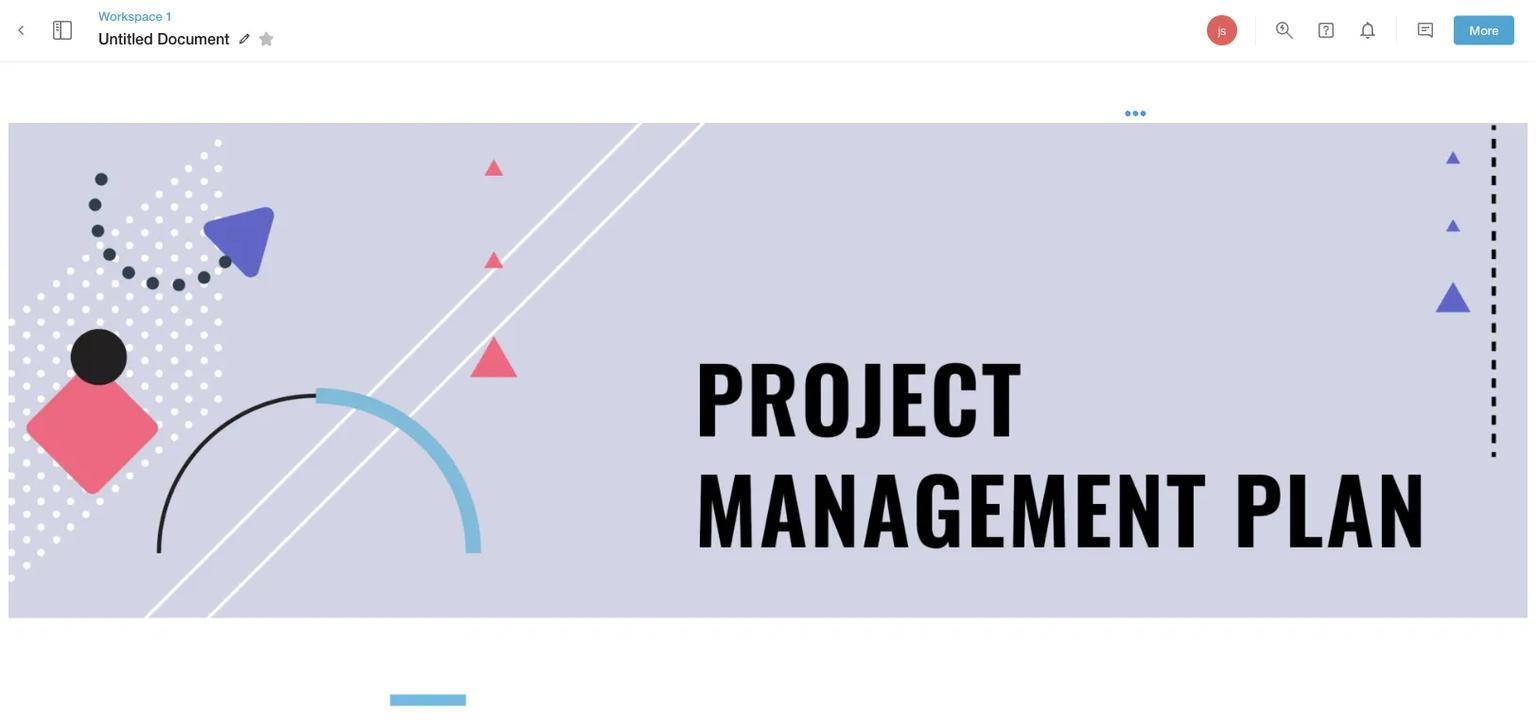 Task type: describe. For each thing, give the bounding box(es) containing it.
document
[[157, 30, 230, 48]]

workspace 1 link
[[98, 7, 281, 25]]

js
[[1218, 24, 1226, 37]]

workspace 1
[[98, 8, 173, 23]]

1
[[166, 8, 173, 23]]



Task type: vqa. For each thing, say whether or not it's contained in the screenshot.
Featured Templates on the left of the page
no



Task type: locate. For each thing, give the bounding box(es) containing it.
untitled
[[98, 30, 153, 48]]

favorite image
[[255, 28, 278, 50]]

untitled document
[[98, 30, 230, 48]]

more
[[1470, 23, 1499, 37]]

more button
[[1454, 16, 1514, 45]]

js button
[[1204, 12, 1240, 48]]

workspace
[[98, 8, 162, 23]]



